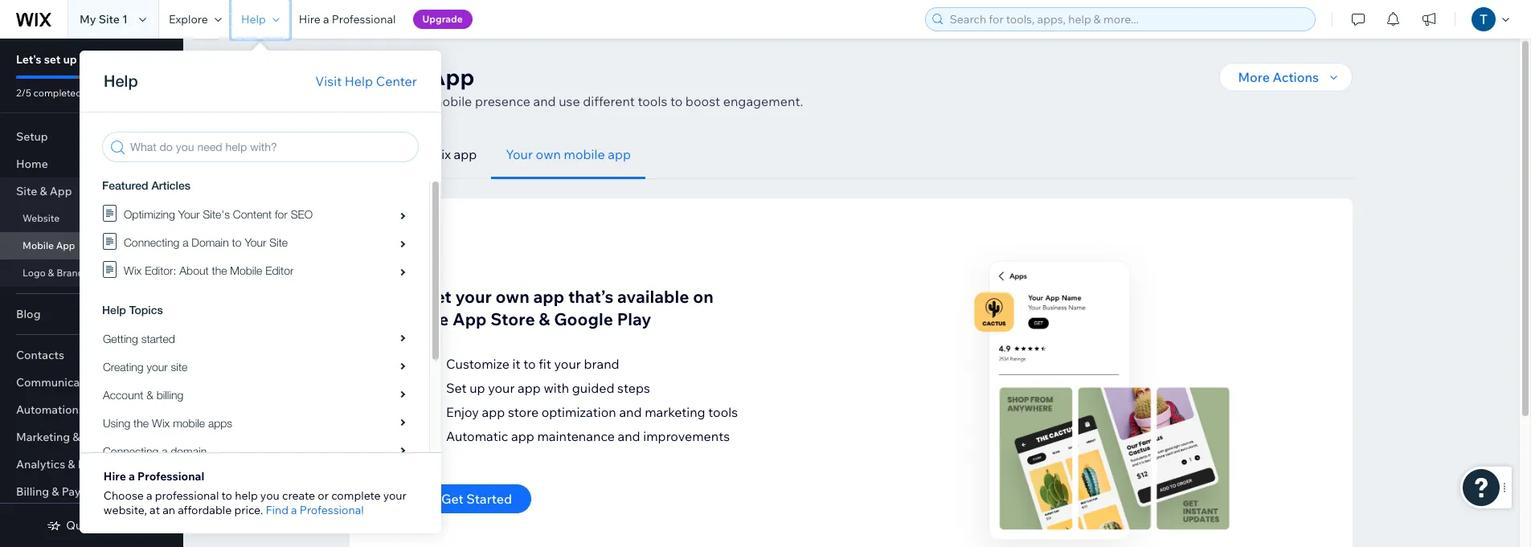 Task type: vqa. For each thing, say whether or not it's contained in the screenshot.
the Mobile associated with Mobile App Manage your mobile presence and use different tools to boost engagement.
yes



Task type: describe. For each thing, give the bounding box(es) containing it.
& for app
[[40, 184, 47, 199]]

analytics
[[16, 457, 65, 472]]

app up brand
[[56, 240, 75, 252]]

price.
[[234, 503, 263, 518]]

affordable
[[178, 503, 232, 518]]

setup link
[[0, 123, 177, 150]]

you
[[260, 489, 280, 503]]

contacts button
[[0, 342, 177, 369]]

use
[[559, 93, 580, 109]]

let's
[[16, 52, 41, 67]]

your right the 'fit'
[[554, 356, 581, 372]]

mobile inside mobile app manage your mobile presence and use different tools to boost engagement.
[[431, 93, 472, 109]]

mobile for mobile app manage your mobile presence and use different tools to boost engagement.
[[350, 63, 424, 91]]

up inside customize it to fit your brand set up your app with guided steps enjoy app store optimization and marketing tools automatic app maintenance and improvements
[[470, 380, 485, 396]]

help button
[[231, 0, 289, 39]]

automatic
[[446, 428, 508, 444]]

reports
[[78, 457, 120, 472]]

mobile app link
[[0, 232, 177, 260]]

center
[[376, 73, 417, 89]]

2/5
[[16, 87, 31, 99]]

a inside choose a professional to help you create or complete your website, at an affordable price.
[[146, 489, 152, 503]]

to inside mobile app manage your mobile presence and use different tools to boost engagement.
[[670, 93, 683, 109]]

tab list containing spaces by wix app
[[350, 130, 1353, 179]]

find a professional
[[266, 503, 364, 518]]

sidebar element
[[0, 39, 183, 547]]

seo
[[83, 430, 106, 444]]

or
[[318, 489, 329, 503]]

1 horizontal spatial hire a professional
[[299, 12, 396, 27]]

store
[[508, 404, 539, 420]]

create
[[282, 489, 315, 503]]

logo & brand
[[23, 267, 84, 279]]

complete
[[331, 489, 381, 503]]

your down it
[[488, 380, 515, 396]]

get started button
[[422, 485, 531, 514]]

setup
[[16, 129, 48, 144]]

engagement.
[[723, 93, 803, 109]]

mobile inside button
[[564, 146, 605, 162]]

communications
[[16, 375, 106, 390]]

2 vertical spatial and
[[618, 428, 640, 444]]

visit
[[315, 73, 342, 89]]

it
[[512, 356, 521, 372]]

your own mobile app
[[506, 146, 631, 162]]

presence
[[475, 93, 530, 109]]

a right find
[[291, 503, 297, 518]]

blog
[[16, 307, 41, 322]]

improvements
[[643, 428, 730, 444]]

available
[[617, 286, 689, 307]]

site & app button
[[0, 178, 177, 205]]

fit
[[539, 356, 551, 372]]

choose
[[104, 489, 144, 503]]

mobile app
[[23, 240, 75, 252]]

own inside get your own app that's available on the app store & google play
[[496, 286, 529, 307]]

1
[[122, 12, 128, 27]]

2/5 completed
[[16, 87, 82, 99]]

app inside mobile app manage your mobile presence and use different tools to boost engagement.
[[429, 63, 475, 91]]

guided
[[572, 380, 615, 396]]

my site 1
[[80, 12, 128, 27]]

logo
[[23, 267, 46, 279]]

get your own app that's available on the app store & google play
[[422, 286, 714, 330]]

quick
[[66, 518, 97, 533]]

home link
[[0, 150, 177, 178]]

quick access button
[[47, 518, 136, 533]]

spaces by wix app button
[[350, 130, 491, 179]]

own inside button
[[536, 146, 561, 162]]

1 vertical spatial hire a professional
[[104, 469, 204, 484]]

actions
[[1273, 69, 1319, 85]]

your
[[506, 146, 533, 162]]

blog
[[106, 52, 131, 67]]

mobile for mobile app
[[23, 240, 54, 252]]

contacts
[[16, 348, 64, 363]]

more
[[1238, 69, 1270, 85]]

your inside get your own app that's available on the app store & google play
[[455, 286, 492, 307]]

get for get your own app that's available on the app store & google play
[[422, 286, 451, 307]]

to inside customize it to fit your brand set up your app with guided steps enjoy app store optimization and marketing tools automatic app maintenance and improvements
[[523, 356, 536, 372]]

automations
[[16, 403, 84, 417]]

website,
[[104, 503, 147, 518]]

access
[[100, 518, 136, 533]]

spaces by wix app
[[364, 146, 477, 162]]

site & app
[[16, 184, 72, 199]]

marketing & seo button
[[0, 424, 177, 451]]

home
[[16, 157, 48, 171]]

tools inside customize it to fit your brand set up your app with guided steps enjoy app store optimization and marketing tools automatic app maintenance and improvements
[[708, 404, 738, 420]]

1 vertical spatial professional
[[137, 469, 204, 484]]

app inside get your own app that's available on the app store & google play
[[453, 309, 487, 330]]

more actions
[[1238, 69, 1319, 85]]



Task type: locate. For each thing, give the bounding box(es) containing it.
& for reports
[[68, 457, 75, 472]]

0 horizontal spatial up
[[63, 52, 77, 67]]

app up store
[[518, 380, 541, 396]]

mobile down use
[[564, 146, 605, 162]]

communications button
[[0, 369, 177, 396]]

get started
[[441, 491, 512, 507]]

enjoy
[[446, 404, 479, 420]]

2 vertical spatial to
[[221, 489, 232, 503]]

a left an
[[146, 489, 152, 503]]

your up store at the bottom of page
[[455, 286, 492, 307]]

boost
[[686, 93, 720, 109]]

0 vertical spatial hire a professional
[[299, 12, 396, 27]]

mobile inside "sidebar" element
[[23, 240, 54, 252]]

1 horizontal spatial mobile
[[564, 146, 605, 162]]

tools right different
[[638, 93, 667, 109]]

0 horizontal spatial to
[[221, 489, 232, 503]]

1 vertical spatial mobile
[[564, 146, 605, 162]]

mobile inside mobile app manage your mobile presence and use different tools to boost engagement.
[[350, 63, 424, 91]]

help inside visit help center link
[[345, 73, 373, 89]]

1 horizontal spatial site
[[99, 12, 120, 27]]

& inside the marketing & seo popup button
[[73, 430, 80, 444]]

app
[[454, 146, 477, 162], [608, 146, 631, 162], [533, 286, 564, 307], [518, 380, 541, 396], [482, 404, 505, 420], [511, 428, 534, 444]]

choose a professional to help you create or complete your website, at an affordable price.
[[104, 489, 407, 518]]

tab list
[[350, 130, 1353, 179]]

that's
[[568, 286, 613, 307]]

site inside popup button
[[16, 184, 37, 199]]

the
[[422, 309, 449, 330]]

& right store at the bottom of page
[[539, 309, 550, 330]]

maintenance
[[537, 428, 615, 444]]

marketing
[[16, 430, 70, 444]]

0 horizontal spatial hire a professional
[[104, 469, 204, 484]]

& for payments
[[52, 485, 59, 499]]

1 vertical spatial site
[[16, 184, 37, 199]]

explore
[[169, 12, 208, 27]]

up
[[63, 52, 77, 67], [470, 380, 485, 396]]

0 horizontal spatial mobile
[[23, 240, 54, 252]]

app up automatic
[[482, 404, 505, 420]]

mobile
[[431, 93, 472, 109], [564, 146, 605, 162]]

billing & payments button
[[0, 478, 177, 506]]

hire a professional up visit help center link
[[299, 12, 396, 27]]

0 vertical spatial mobile
[[350, 63, 424, 91]]

quick access
[[66, 518, 136, 533]]

& inside site & app popup button
[[40, 184, 47, 199]]

and inside mobile app manage your mobile presence and use different tools to boost engagement.
[[533, 93, 556, 109]]

& inside get your own app that's available on the app store & google play
[[539, 309, 550, 330]]

tools inside mobile app manage your mobile presence and use different tools to boost engagement.
[[638, 93, 667, 109]]

0 vertical spatial get
[[422, 286, 451, 307]]

brand
[[56, 267, 84, 279]]

to
[[670, 93, 683, 109], [523, 356, 536, 372], [221, 489, 232, 503]]

find a professional link
[[266, 503, 364, 518]]

0 vertical spatial hire
[[299, 12, 321, 27]]

app right center
[[429, 63, 475, 91]]

app inside popup button
[[50, 184, 72, 199]]

your right complete
[[383, 489, 407, 503]]

your own mobile app button
[[491, 130, 645, 179]]

your inside "sidebar" element
[[80, 52, 104, 67]]

website link
[[0, 205, 177, 232]]

1 horizontal spatial mobile
[[350, 63, 424, 91]]

visit help center
[[315, 73, 417, 89]]

0 horizontal spatial own
[[496, 286, 529, 307]]

0 vertical spatial tools
[[638, 93, 667, 109]]

get inside button
[[441, 491, 464, 507]]

help right explore
[[241, 12, 266, 27]]

0 vertical spatial own
[[536, 146, 561, 162]]

1 horizontal spatial to
[[523, 356, 536, 372]]

professional for find a professional link
[[300, 503, 364, 518]]

0 vertical spatial site
[[99, 12, 120, 27]]

& left "seo"
[[73, 430, 80, 444]]

wix
[[429, 146, 451, 162]]

marketing & seo
[[16, 430, 106, 444]]

and
[[533, 93, 556, 109], [619, 404, 642, 420], [618, 428, 640, 444]]

1 vertical spatial tools
[[708, 404, 738, 420]]

get left 'started'
[[441, 491, 464, 507]]

upgrade button
[[413, 10, 472, 29]]

& inside analytics & reports dropdown button
[[68, 457, 75, 472]]

hire a professional link
[[289, 0, 406, 39]]

blog button
[[0, 301, 177, 328]]

& right logo
[[48, 267, 54, 279]]

0 horizontal spatial mobile
[[431, 93, 472, 109]]

payments
[[62, 485, 114, 499]]

customize it to fit your brand set up your app with guided steps enjoy app store optimization and marketing tools automatic app maintenance and improvements
[[446, 356, 738, 444]]

hire a professional up at
[[104, 469, 204, 484]]

1 vertical spatial mobile
[[23, 240, 54, 252]]

with
[[544, 380, 569, 396]]

analytics & reports button
[[0, 451, 177, 478]]

steps
[[617, 380, 650, 396]]

get
[[422, 286, 451, 307], [441, 491, 464, 507]]

billing
[[16, 485, 49, 499]]

1 horizontal spatial up
[[470, 380, 485, 396]]

professional inside the hire a professional link
[[332, 12, 396, 27]]

mobile app manage your mobile presence and use different tools to boost engagement.
[[350, 63, 803, 109]]

own right your
[[536, 146, 561, 162]]

0 horizontal spatial hire
[[104, 469, 126, 484]]

mobile up 'manage'
[[350, 63, 424, 91]]

& for seo
[[73, 430, 80, 444]]

hire a professional
[[299, 12, 396, 27], [104, 469, 204, 484]]

site down home
[[16, 184, 37, 199]]

an
[[163, 503, 175, 518]]

professional
[[155, 489, 219, 503]]

store
[[491, 309, 535, 330]]

help
[[241, 12, 266, 27], [345, 73, 373, 89]]

at
[[150, 503, 160, 518]]

billing & payments
[[16, 485, 114, 499]]

your inside mobile app manage your mobile presence and use different tools to boost engagement.
[[401, 93, 428, 109]]

upgrade
[[422, 13, 463, 25]]

get up the at the bottom of page
[[422, 286, 451, 307]]

mobile
[[350, 63, 424, 91], [23, 240, 54, 252]]

my
[[80, 12, 96, 27]]

0 vertical spatial to
[[670, 93, 683, 109]]

0 horizontal spatial tools
[[638, 93, 667, 109]]

mobile left presence
[[431, 93, 472, 109]]

your left the blog
[[80, 52, 104, 67]]

1 vertical spatial to
[[523, 356, 536, 372]]

& inside billing & payments dropdown button
[[52, 485, 59, 499]]

help
[[235, 489, 258, 503]]

help up 'manage'
[[345, 73, 373, 89]]

hire up choose
[[104, 469, 126, 484]]

app up google
[[533, 286, 564, 307]]

app down store
[[511, 428, 534, 444]]

tools up improvements
[[708, 404, 738, 420]]

1 vertical spatial own
[[496, 286, 529, 307]]

different
[[583, 93, 635, 109]]

0 vertical spatial professional
[[332, 12, 396, 27]]

professional for the hire a professional link
[[332, 12, 396, 27]]

own
[[536, 146, 561, 162], [496, 286, 529, 307]]

started
[[466, 491, 512, 507]]

to left help on the left bottom
[[221, 489, 232, 503]]

find
[[266, 503, 289, 518]]

website
[[23, 212, 60, 224]]

to right it
[[523, 356, 536, 372]]

your down center
[[401, 93, 428, 109]]

a up visit
[[323, 12, 329, 27]]

Search for tools, apps, help & more... field
[[945, 8, 1310, 31]]

1 horizontal spatial hire
[[299, 12, 321, 27]]

mobile down website
[[23, 240, 54, 252]]

play
[[617, 309, 651, 330]]

completed
[[33, 87, 82, 99]]

1 vertical spatial help
[[345, 73, 373, 89]]

& up website
[[40, 184, 47, 199]]

get for get started
[[441, 491, 464, 507]]

0 vertical spatial up
[[63, 52, 77, 67]]

0 vertical spatial help
[[241, 12, 266, 27]]

get inside get your own app that's available on the app store & google play
[[422, 286, 451, 307]]

professional
[[332, 12, 396, 27], [137, 469, 204, 484], [300, 503, 364, 518]]

0 vertical spatial and
[[533, 93, 556, 109]]

1 vertical spatial and
[[619, 404, 642, 420]]

new
[[133, 268, 155, 279]]

app up website
[[50, 184, 72, 199]]

let's set up your blog
[[16, 52, 131, 67]]

your inside choose a professional to help you create or complete your website, at an affordable price.
[[383, 489, 407, 503]]

analytics & reports
[[16, 457, 120, 472]]

app right the "wix"
[[454, 146, 477, 162]]

on
[[693, 286, 714, 307]]

help inside help button
[[241, 12, 266, 27]]

0 horizontal spatial help
[[241, 12, 266, 27]]

more actions button
[[1219, 63, 1353, 92]]

1 vertical spatial hire
[[104, 469, 126, 484]]

brand
[[584, 356, 619, 372]]

& left reports
[[68, 457, 75, 472]]

& for brand
[[48, 267, 54, 279]]

set
[[44, 52, 61, 67]]

app down different
[[608, 146, 631, 162]]

0 vertical spatial mobile
[[431, 93, 472, 109]]

hire right help button
[[299, 12, 321, 27]]

optimization
[[542, 404, 616, 420]]

1 vertical spatial up
[[470, 380, 485, 396]]

google
[[554, 309, 613, 330]]

up inside "sidebar" element
[[63, 52, 77, 67]]

& right billing
[[52, 485, 59, 499]]

1 horizontal spatial own
[[536, 146, 561, 162]]

manage
[[350, 93, 398, 109]]

customize
[[446, 356, 510, 372]]

a inside the hire a professional link
[[323, 12, 329, 27]]

app inside get your own app that's available on the app store & google play
[[533, 286, 564, 307]]

1 vertical spatial get
[[441, 491, 464, 507]]

1 horizontal spatial help
[[345, 73, 373, 89]]

0 horizontal spatial site
[[16, 184, 37, 199]]

own up store at the bottom of page
[[496, 286, 529, 307]]

site left 1
[[99, 12, 120, 27]]

1 horizontal spatial tools
[[708, 404, 738, 420]]

a up choose
[[129, 469, 135, 484]]

2 horizontal spatial to
[[670, 93, 683, 109]]

app right the at the bottom of page
[[453, 309, 487, 330]]

visit help center link
[[315, 72, 417, 91]]

to left boost
[[670, 93, 683, 109]]

2 vertical spatial professional
[[300, 503, 364, 518]]

spaces
[[364, 146, 408, 162]]

to inside choose a professional to help you create or complete your website, at an affordable price.
[[221, 489, 232, 503]]



